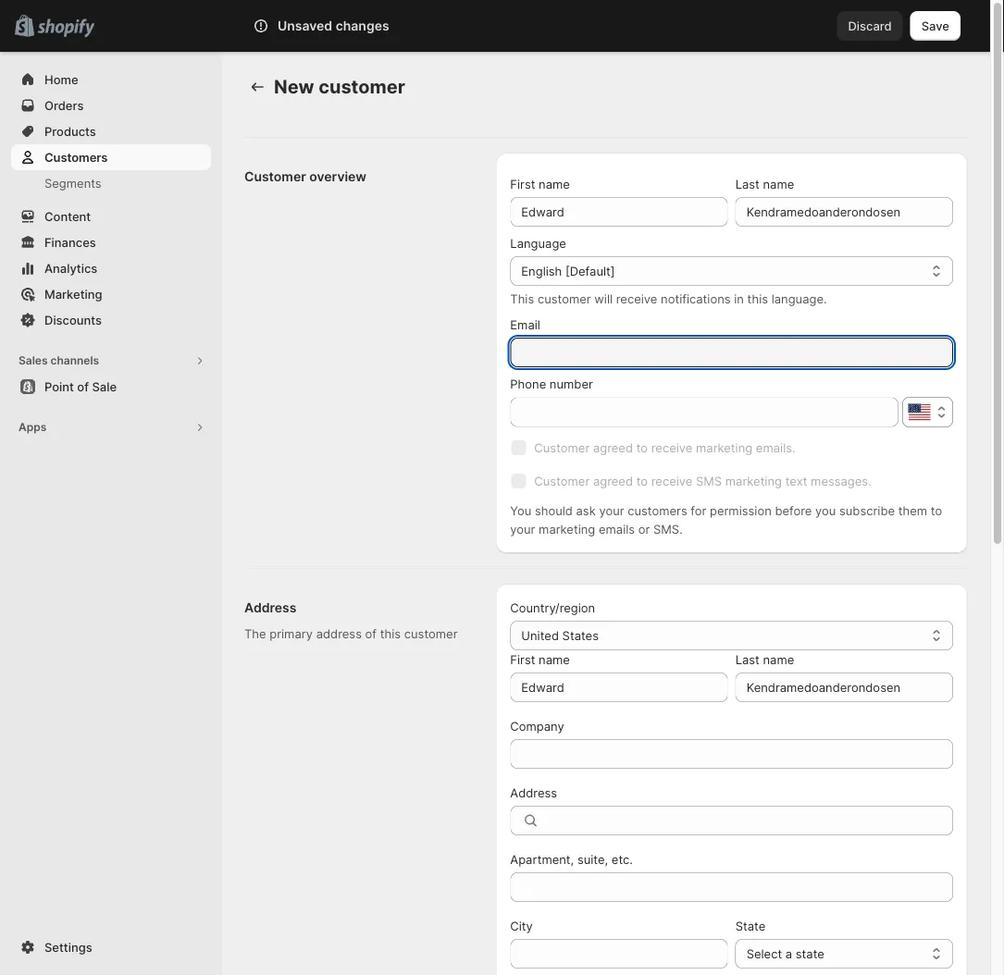 Task type: vqa. For each thing, say whether or not it's contained in the screenshot.
Email email field
yes



Task type: locate. For each thing, give the bounding box(es) containing it.
0 vertical spatial first
[[510, 177, 535, 191]]

1 vertical spatial first
[[510, 653, 535, 667]]

sales channels button
[[11, 348, 211, 374]]

overview
[[309, 169, 367, 185]]

first name for language
[[510, 177, 570, 191]]

marketing
[[44, 287, 102, 301]]

2 last name from the top
[[736, 653, 794, 667]]

0 vertical spatial address
[[244, 600, 297, 616]]

or
[[638, 522, 650, 536]]

1 last name from the top
[[736, 177, 794, 191]]

a
[[786, 947, 793, 961]]

0 vertical spatial customer
[[319, 75, 405, 98]]

Address text field
[[547, 806, 953, 836]]

first name text field down states
[[510, 673, 728, 703]]

this
[[748, 292, 768, 306], [380, 627, 401, 641]]

customer
[[319, 75, 405, 98], [538, 292, 591, 306], [404, 627, 458, 641]]

customer agreed to receive sms marketing text messages.
[[534, 474, 872, 488]]

first name down "united"
[[510, 653, 570, 667]]

messages.
[[811, 474, 872, 488]]

receive up customers
[[651, 474, 693, 488]]

name
[[539, 177, 570, 191], [763, 177, 794, 191], [539, 653, 570, 667], [763, 653, 794, 667]]

2 first from the top
[[510, 653, 535, 667]]

receive up customer agreed to receive sms marketing text messages.
[[651, 441, 693, 455]]

customers
[[44, 150, 108, 164]]

for
[[691, 504, 707, 518]]

0 vertical spatial last name
[[736, 177, 794, 191]]

2 last name text field from the top
[[736, 673, 953, 703]]

channels
[[50, 354, 99, 367]]

point
[[44, 380, 74, 394]]

apps
[[19, 421, 47, 434]]

agreed
[[593, 441, 633, 455], [593, 474, 633, 488]]

1 vertical spatial first name text field
[[510, 673, 728, 703]]

phone
[[510, 377, 546, 391]]

0 vertical spatial last name text field
[[736, 197, 953, 227]]

2 vertical spatial to
[[931, 504, 942, 518]]

last name
[[736, 177, 794, 191], [736, 653, 794, 667]]

1 vertical spatial receive
[[651, 441, 693, 455]]

segments link
[[11, 170, 211, 196]]

primary
[[270, 627, 313, 641]]

1 vertical spatial to
[[637, 474, 648, 488]]

customers
[[628, 504, 687, 518]]

1 vertical spatial last
[[736, 653, 760, 667]]

to
[[637, 441, 648, 455], [637, 474, 648, 488], [931, 504, 942, 518]]

last
[[736, 177, 760, 191], [736, 653, 760, 667]]

0 vertical spatial receive
[[616, 292, 658, 306]]

customer down english [default]
[[538, 292, 591, 306]]

analytics
[[44, 261, 97, 275]]

Email email field
[[510, 338, 953, 367]]

1 vertical spatial your
[[510, 522, 535, 536]]

marketing link
[[11, 281, 211, 307]]

marketing down should at the bottom
[[539, 522, 595, 536]]

receive for notifications
[[616, 292, 658, 306]]

your
[[599, 504, 624, 518], [510, 522, 535, 536]]

customer
[[244, 169, 306, 185], [534, 441, 590, 455], [534, 474, 590, 488]]

before
[[775, 504, 812, 518]]

you
[[816, 504, 836, 518]]

language
[[510, 236, 566, 250]]

1 vertical spatial last name text field
[[736, 673, 953, 703]]

finances
[[44, 235, 96, 249]]

0 vertical spatial customer
[[244, 169, 306, 185]]

search button
[[227, 11, 764, 41]]

2 vertical spatial marketing
[[539, 522, 595, 536]]

receive
[[616, 292, 658, 306], [651, 441, 693, 455], [651, 474, 693, 488]]

apartment, suite, etc.
[[510, 853, 633, 867]]

0 horizontal spatial of
[[77, 380, 89, 394]]

1 vertical spatial first name
[[510, 653, 570, 667]]

1 vertical spatial customer
[[534, 441, 590, 455]]

2 vertical spatial customer
[[404, 627, 458, 641]]

First name text field
[[510, 197, 728, 227], [510, 673, 728, 703]]

of inside 'link'
[[77, 380, 89, 394]]

1 agreed from the top
[[593, 441, 633, 455]]

1 vertical spatial this
[[380, 627, 401, 641]]

receive right will
[[616, 292, 658, 306]]

state
[[736, 919, 766, 934]]

this right address
[[380, 627, 401, 641]]

apartment,
[[510, 853, 574, 867]]

first down "united"
[[510, 653, 535, 667]]

1 first from the top
[[510, 177, 535, 191]]

state
[[796, 947, 825, 961]]

0 vertical spatial of
[[77, 380, 89, 394]]

of
[[77, 380, 89, 394], [365, 627, 377, 641]]

Company text field
[[510, 740, 953, 769]]

this
[[510, 292, 534, 306]]

first
[[510, 177, 535, 191], [510, 653, 535, 667]]

first for company
[[510, 653, 535, 667]]

0 vertical spatial first name
[[510, 177, 570, 191]]

0 vertical spatial marketing
[[696, 441, 753, 455]]

2 agreed from the top
[[593, 474, 633, 488]]

first name up language
[[510, 177, 570, 191]]

customer right address
[[404, 627, 458, 641]]

1 horizontal spatial of
[[365, 627, 377, 641]]

address up 'the'
[[244, 600, 297, 616]]

to for marketing
[[637, 441, 648, 455]]

2 first name text field from the top
[[510, 673, 728, 703]]

1 last from the top
[[736, 177, 760, 191]]

address down the company
[[510, 786, 557, 800]]

1 vertical spatial last name
[[736, 653, 794, 667]]

of left sale
[[77, 380, 89, 394]]

first name for company
[[510, 653, 570, 667]]

search
[[257, 19, 296, 33]]

[default]
[[566, 264, 615, 278]]

you should ask your customers for permission before you subscribe them to your marketing emails or sms.
[[510, 504, 942, 536]]

this right in
[[748, 292, 768, 306]]

0 vertical spatial agreed
[[593, 441, 633, 455]]

english [default]
[[521, 264, 615, 278]]

marketing up permission on the bottom
[[726, 474, 782, 488]]

your down you
[[510, 522, 535, 536]]

0 vertical spatial last
[[736, 177, 760, 191]]

discard button
[[837, 11, 903, 41]]

0 vertical spatial first name text field
[[510, 197, 728, 227]]

1 first name from the top
[[510, 177, 570, 191]]

1 vertical spatial address
[[510, 786, 557, 800]]

2 vertical spatial receive
[[651, 474, 693, 488]]

1 vertical spatial customer
[[538, 292, 591, 306]]

2 vertical spatial customer
[[534, 474, 590, 488]]

to for sms
[[637, 474, 648, 488]]

1 last name text field from the top
[[736, 197, 953, 227]]

address
[[244, 600, 297, 616], [510, 786, 557, 800]]

first name text field up [default]
[[510, 197, 728, 227]]

marketing
[[696, 441, 753, 455], [726, 474, 782, 488], [539, 522, 595, 536]]

2 first name from the top
[[510, 653, 570, 667]]

1 first name text field from the top
[[510, 197, 728, 227]]

discounts
[[44, 313, 102, 327]]

segments
[[44, 176, 102, 190]]

1 vertical spatial agreed
[[593, 474, 633, 488]]

first name text field for language
[[510, 197, 728, 227]]

0 vertical spatial this
[[748, 292, 768, 306]]

first up language
[[510, 177, 535, 191]]

etc.
[[612, 853, 633, 867]]

0 vertical spatial to
[[637, 441, 648, 455]]

your up emails in the bottom right of the page
[[599, 504, 624, 518]]

marketing up sms
[[696, 441, 753, 455]]

settings link
[[11, 935, 211, 961]]

country/region
[[510, 601, 595, 615]]

0 horizontal spatial this
[[380, 627, 401, 641]]

customer down changes
[[319, 75, 405, 98]]

first name
[[510, 177, 570, 191], [510, 653, 570, 667]]

of right address
[[365, 627, 377, 641]]

them
[[898, 504, 928, 518]]

customer for new
[[319, 75, 405, 98]]

2 last from the top
[[736, 653, 760, 667]]

the
[[244, 627, 266, 641]]

1 horizontal spatial your
[[599, 504, 624, 518]]

Last name text field
[[736, 197, 953, 227], [736, 673, 953, 703]]



Task type: describe. For each thing, give the bounding box(es) containing it.
permission
[[710, 504, 772, 518]]

this customer will receive notifications in this language.
[[510, 292, 827, 306]]

sales
[[19, 354, 48, 367]]

finances link
[[11, 230, 211, 255]]

orders
[[44, 98, 84, 112]]

united
[[521, 629, 559, 643]]

changes
[[336, 18, 389, 34]]

point of sale
[[44, 380, 117, 394]]

the primary address of this customer
[[244, 627, 458, 641]]

settings
[[44, 940, 92, 955]]

Phone number text field
[[510, 398, 899, 427]]

united states
[[521, 629, 599, 643]]

ask
[[576, 504, 596, 518]]

0 vertical spatial your
[[599, 504, 624, 518]]

sms
[[696, 474, 722, 488]]

0 horizontal spatial address
[[244, 600, 297, 616]]

analytics link
[[11, 255, 211, 281]]

save
[[922, 19, 950, 33]]

customer for customer agreed to receive sms marketing text messages.
[[534, 474, 590, 488]]

sale
[[92, 380, 117, 394]]

new customer
[[274, 75, 405, 98]]

sms.
[[654, 522, 683, 536]]

last name text field for company
[[736, 673, 953, 703]]

Apartment, suite, etc. text field
[[510, 873, 953, 903]]

content link
[[11, 204, 211, 230]]

last name for language
[[736, 177, 794, 191]]

point of sale link
[[11, 374, 211, 400]]

you
[[510, 504, 532, 518]]

unsaved
[[278, 18, 332, 34]]

customer for this
[[538, 292, 591, 306]]

orders link
[[11, 93, 211, 118]]

language.
[[772, 292, 827, 306]]

city
[[510, 919, 533, 934]]

1 vertical spatial marketing
[[726, 474, 782, 488]]

shopify image
[[37, 19, 95, 37]]

apps button
[[11, 415, 211, 441]]

should
[[535, 504, 573, 518]]

agreed for customer agreed to receive sms marketing text messages.
[[593, 474, 633, 488]]

home link
[[11, 67, 211, 93]]

content
[[44, 209, 91, 224]]

email
[[510, 317, 540, 332]]

sales channels
[[19, 354, 99, 367]]

emails.
[[756, 441, 796, 455]]

receive for sms
[[651, 474, 693, 488]]

1 horizontal spatial address
[[510, 786, 557, 800]]

0 horizontal spatial your
[[510, 522, 535, 536]]

products link
[[11, 118, 211, 144]]

select a state
[[747, 947, 825, 961]]

last name for company
[[736, 653, 794, 667]]

company
[[510, 719, 564, 734]]

emails
[[599, 522, 635, 536]]

customer for customer overview
[[244, 169, 306, 185]]

save button
[[911, 11, 961, 41]]

notifications
[[661, 292, 731, 306]]

customer agreed to receive marketing emails.
[[534, 441, 796, 455]]

home
[[44, 72, 78, 87]]

last for company
[[736, 653, 760, 667]]

in
[[734, 292, 744, 306]]

discounts link
[[11, 307, 211, 333]]

last for language
[[736, 177, 760, 191]]

receive for marketing
[[651, 441, 693, 455]]

point of sale button
[[0, 374, 222, 400]]

agreed for customer agreed to receive marketing emails.
[[593, 441, 633, 455]]

united states (+1) image
[[909, 404, 931, 421]]

unsaved changes
[[278, 18, 389, 34]]

first name text field for company
[[510, 673, 728, 703]]

will
[[595, 292, 613, 306]]

address
[[316, 627, 362, 641]]

states
[[562, 629, 599, 643]]

suite,
[[577, 853, 608, 867]]

City text field
[[510, 940, 728, 969]]

marketing inside the you should ask your customers for permission before you subscribe them to your marketing emails or sms.
[[539, 522, 595, 536]]

1 horizontal spatial this
[[748, 292, 768, 306]]

to inside the you should ask your customers for permission before you subscribe them to your marketing emails or sms.
[[931, 504, 942, 518]]

phone number
[[510, 377, 593, 391]]

last name text field for language
[[736, 197, 953, 227]]

select
[[747, 947, 782, 961]]

1 vertical spatial of
[[365, 627, 377, 641]]

english
[[521, 264, 562, 278]]

number
[[550, 377, 593, 391]]

new
[[274, 75, 314, 98]]

products
[[44, 124, 96, 138]]

customers link
[[11, 144, 211, 170]]

customer overview
[[244, 169, 367, 185]]

discard
[[848, 19, 892, 33]]

first for language
[[510, 177, 535, 191]]

text
[[786, 474, 808, 488]]

subscribe
[[840, 504, 895, 518]]

customer for customer agreed to receive marketing emails.
[[534, 441, 590, 455]]



